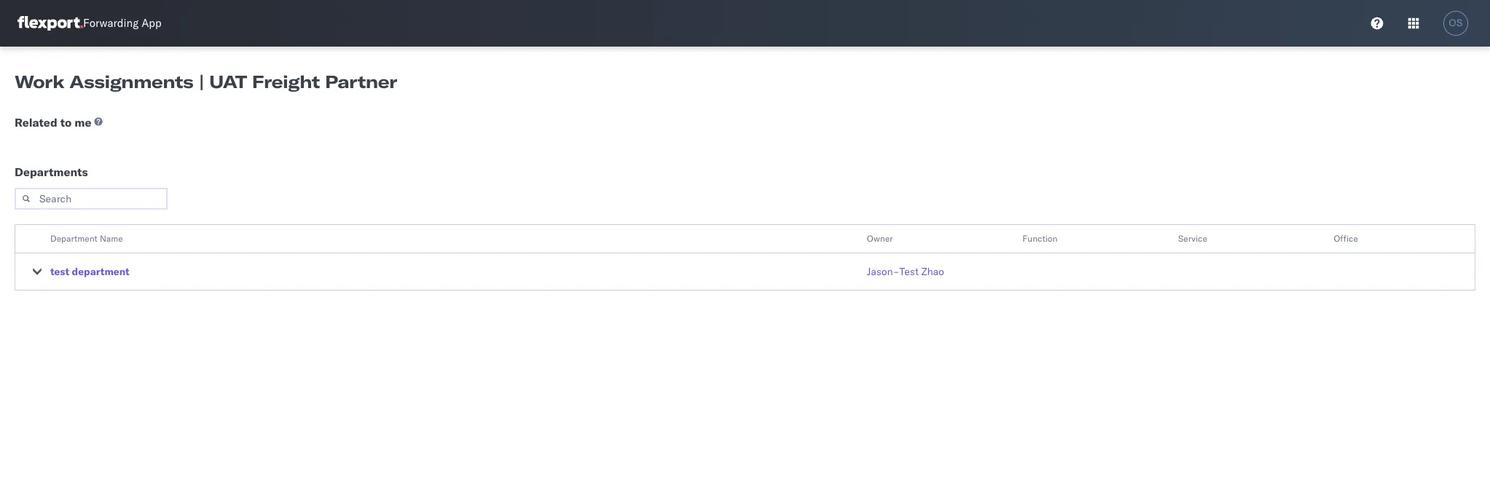 Task type: locate. For each thing, give the bounding box(es) containing it.
function
[[1023, 233, 1058, 244]]

related to me
[[15, 115, 91, 130]]

zhao
[[922, 265, 945, 278]]

forwarding
[[83, 16, 139, 30]]

partner
[[325, 71, 397, 93]]

related
[[15, 115, 57, 130]]

assignments
[[69, 71, 193, 93]]

department name
[[50, 233, 123, 244]]

app
[[142, 16, 162, 30]]

jason-test zhao
[[867, 265, 945, 278]]

jason-test zhao link
[[867, 265, 945, 279]]

department
[[50, 233, 98, 244]]

test department
[[50, 265, 129, 278]]

service
[[1179, 233, 1208, 244]]

Search text field
[[15, 188, 168, 210]]

|
[[199, 71, 204, 93]]

jason-
[[867, 265, 900, 278]]

test department link
[[50, 265, 129, 279]]

work assignments | uat freight partner
[[15, 71, 397, 93]]

test
[[50, 265, 69, 278]]



Task type: describe. For each thing, give the bounding box(es) containing it.
name
[[100, 233, 123, 244]]

forwarding app link
[[17, 16, 162, 31]]

department
[[72, 265, 129, 278]]

work
[[15, 71, 64, 93]]

me
[[74, 115, 91, 130]]

os button
[[1440, 7, 1473, 40]]

departments
[[15, 165, 88, 179]]

office
[[1334, 233, 1359, 244]]

os
[[1449, 17, 1463, 28]]

uat
[[209, 71, 247, 93]]

test
[[900, 265, 919, 278]]

owner
[[867, 233, 893, 244]]

forwarding app
[[83, 16, 162, 30]]

to
[[60, 115, 72, 130]]

flexport. image
[[17, 16, 83, 31]]

freight
[[252, 71, 320, 93]]



Task type: vqa. For each thing, say whether or not it's contained in the screenshot.
the bottommost a
no



